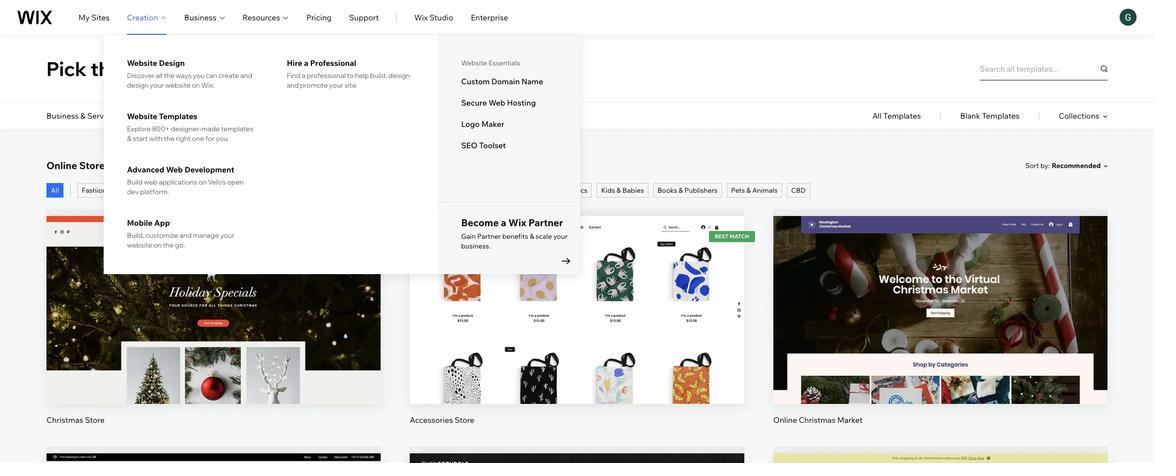 Task type: describe. For each thing, give the bounding box(es) containing it.
0 vertical spatial partner
[[529, 217, 563, 229]]

edit button for christmas store
[[191, 284, 237, 307]]

online store website templates - online christmas market image
[[773, 216, 1108, 404]]

templates for blank
[[982, 111, 1020, 121]]

custom
[[461, 77, 490, 86]]

build,
[[370, 71, 387, 80]]

pick
[[47, 56, 87, 81]]

christmas store
[[47, 415, 105, 425]]

animals
[[753, 186, 778, 195]]

online christmas market group
[[773, 209, 1108, 425]]

accessories store group
[[410, 209, 744, 425]]

store for christmas store
[[85, 415, 105, 425]]

velo's
[[208, 178, 226, 186]]

resources
[[243, 12, 280, 22]]

and inside website design discover all the ways you can create and design your website on wix.
[[240, 71, 252, 80]]

crafts
[[259, 186, 278, 195]]

& for books
[[679, 186, 683, 195]]

online for online christmas market
[[773, 415, 797, 425]]

online store website templates - christmas store image
[[47, 216, 381, 404]]

all link
[[47, 183, 63, 198]]

800+
[[152, 124, 170, 133]]

publishers
[[685, 186, 718, 195]]

& for business
[[80, 111, 85, 121]]

website for design
[[127, 58, 157, 68]]

kids & babies link
[[597, 183, 648, 198]]

your inside 'mobile app build, customize and manage your website on the go.'
[[220, 231, 234, 240]]

website inside website design discover all the ways you can create and design your website on wix.
[[165, 81, 190, 90]]

blank
[[960, 111, 981, 121]]

wix inside become a  wix partner gain partner benefits & scale your business. →
[[509, 217, 526, 229]]

your inside hire a professional find a professional to help build, design and promote your site.
[[329, 81, 343, 90]]

accessories inside group
[[410, 415, 453, 425]]

a for promote
[[304, 58, 308, 68]]

sites
[[91, 12, 110, 22]]

& inside website templates explore 800+ designer-made templates & start with the right one for you.
[[127, 134, 132, 143]]

create
[[219, 71, 239, 80]]

design inside hire a professional find a professional to help build, design and promote your site.
[[389, 71, 410, 80]]

logo
[[461, 119, 480, 129]]

website for essentials
[[461, 59, 487, 67]]

online christmas market
[[773, 415, 863, 425]]

→
[[561, 252, 572, 267]]

view for christmas store
[[205, 324, 223, 333]]

& for jewelry
[[181, 186, 186, 195]]

hire
[[287, 58, 302, 68]]

by:
[[1041, 161, 1050, 170]]

made
[[201, 124, 220, 133]]

collections
[[1059, 111, 1100, 121]]

pricing
[[306, 12, 332, 22]]

you
[[299, 56, 334, 81]]

online store website templates - backpack store image
[[410, 454, 744, 463]]

advanced
[[127, 165, 164, 174]]

online store website templates - electronics store image
[[47, 454, 381, 463]]

1 vertical spatial partner
[[477, 232, 501, 241]]

edit for christmas store
[[206, 291, 221, 300]]

and inside 'mobile app build, customize and manage your website on the go.'
[[180, 231, 192, 240]]

become a  wix partner gain partner benefits & scale your business. →
[[461, 217, 572, 267]]

mobile
[[127, 218, 153, 228]]

professional
[[307, 71, 346, 80]]

designer-
[[171, 124, 201, 133]]

view button for online christmas market
[[918, 317, 964, 340]]

generic categories element
[[873, 103, 1108, 129]]

your inside website design discover all the ways you can create and design your website on wix.
[[150, 81, 164, 90]]

online store website templates - home goods store image
[[773, 454, 1108, 463]]

pets & animals
[[731, 186, 778, 195]]

essentials
[[489, 59, 520, 67]]

creation
[[127, 12, 158, 22]]

open
[[227, 178, 244, 186]]

cbd
[[791, 186, 806, 195]]

& for pets
[[747, 186, 751, 195]]

store for online store website templates
[[79, 159, 105, 171]]

seo toolset
[[461, 140, 506, 150]]

wix studio link
[[414, 11, 453, 23]]

the left discover
[[91, 56, 122, 81]]

domain
[[492, 77, 520, 86]]

arts & crafts
[[238, 186, 278, 195]]

services
[[87, 111, 118, 121]]

fashion & clothing
[[82, 186, 141, 195]]

manage
[[193, 231, 219, 240]]

enterprise link
[[471, 11, 508, 23]]

pets & animals link
[[727, 183, 782, 198]]

custom domain name
[[461, 77, 543, 86]]

site.
[[345, 81, 358, 90]]

website inside 'mobile app build, customize and manage your website on the go.'
[[127, 241, 152, 249]]

customize
[[145, 231, 178, 240]]

sort by:
[[1026, 161, 1050, 170]]

website templates explore 800+ designer-made templates & start with the right one for you.
[[127, 111, 254, 143]]

& inside become a  wix partner gain partner benefits & scale your business. →
[[530, 232, 534, 241]]

toolset
[[479, 140, 506, 150]]

scale
[[536, 232, 552, 241]]

view button for christmas store
[[191, 317, 237, 340]]

gain
[[461, 232, 476, 241]]

platform.
[[140, 187, 169, 196]]

online store website templates
[[47, 159, 195, 171]]

development
[[185, 165, 234, 174]]

all templates link
[[873, 103, 921, 129]]

name
[[522, 77, 543, 86]]

food & drinks
[[423, 186, 466, 195]]

edit button for online christmas market
[[918, 284, 964, 307]]

on inside website design discover all the ways you can create and design your website on wix.
[[192, 81, 200, 90]]

promote
[[300, 81, 328, 90]]

logo maker
[[461, 119, 504, 129]]

babies
[[623, 186, 644, 195]]

edit for online christmas market
[[933, 291, 948, 300]]

my
[[79, 12, 90, 22]]

app
[[154, 218, 170, 228]]

love
[[338, 56, 383, 81]]

templates
[[221, 124, 254, 133]]

& for fashion
[[108, 186, 112, 195]]

profile image image
[[1120, 9, 1137, 26]]

& for food
[[440, 186, 445, 195]]



Task type: locate. For each thing, give the bounding box(es) containing it.
0 vertical spatial all
[[873, 111, 882, 121]]

0 horizontal spatial all
[[51, 186, 59, 195]]

1 horizontal spatial design
[[389, 71, 410, 80]]

on down customize
[[154, 241, 162, 249]]

advanced web development build web applications on velo's open dev platform.
[[127, 165, 244, 196]]

1 vertical spatial wix
[[509, 217, 526, 229]]

design
[[159, 58, 185, 68]]

and right create
[[240, 71, 252, 80]]

0 horizontal spatial online
[[47, 159, 77, 171]]

0 horizontal spatial accessories
[[187, 186, 225, 195]]

maker
[[482, 119, 504, 129]]

jewelry
[[154, 186, 180, 195]]

website inside website design discover all the ways you can create and design your website on wix.
[[127, 58, 157, 68]]

0 vertical spatial and
[[240, 71, 252, 80]]

jewelry & accessories
[[154, 186, 225, 195]]

pets
[[731, 186, 745, 195]]

2 horizontal spatial and
[[287, 81, 299, 90]]

1 edit button from the left
[[191, 284, 237, 307]]

business inside categories by subject element
[[47, 111, 79, 121]]

seo toolset link
[[461, 140, 557, 150]]

the inside website templates explore 800+ designer-made templates & start with the right one for you.
[[164, 134, 175, 143]]

0 horizontal spatial view
[[205, 324, 223, 333]]

1 vertical spatial website
[[127, 241, 152, 249]]

0 vertical spatial design
[[389, 71, 410, 80]]

& inside categories by subject element
[[80, 111, 85, 121]]

1 christmas from the left
[[47, 415, 83, 425]]

a right find
[[302, 71, 306, 80]]

0 vertical spatial web
[[489, 98, 505, 108]]

and up go.
[[180, 231, 192, 240]]

become
[[461, 217, 499, 229]]

1 vertical spatial business
[[47, 111, 79, 121]]

start
[[133, 134, 148, 143]]

2 vertical spatial a
[[501, 217, 507, 229]]

the
[[91, 56, 122, 81], [164, 71, 175, 80], [164, 134, 175, 143], [163, 241, 174, 249]]

drinks
[[446, 186, 466, 195]]

website templates link
[[127, 111, 255, 121]]

christmas inside 'group'
[[799, 415, 836, 425]]

hosting
[[507, 98, 536, 108]]

wix.
[[201, 81, 215, 90]]

resources button
[[243, 11, 289, 23]]

0 horizontal spatial christmas
[[47, 415, 83, 425]]

store inside accessories store group
[[455, 415, 474, 425]]

seo
[[461, 140, 478, 150]]

1 horizontal spatial christmas
[[799, 415, 836, 425]]

& right fashion on the left of page
[[108, 186, 112, 195]]

Search search field
[[980, 57, 1108, 80]]

1 horizontal spatial edit
[[933, 291, 948, 300]]

0 vertical spatial business
[[184, 12, 216, 22]]

christmas inside group
[[47, 415, 83, 425]]

go.
[[175, 241, 185, 249]]

fashion & clothing link
[[77, 183, 145, 198]]

templates inside website templates explore 800+ designer-made templates & start with the right one for you.
[[159, 111, 197, 121]]

design
[[389, 71, 410, 80], [127, 81, 149, 90]]

templates for all
[[884, 111, 921, 121]]

view for online christmas market
[[932, 324, 950, 333]]

a for →
[[501, 217, 507, 229]]

online store website templates - accessories store image
[[410, 216, 744, 404]]

wix studio
[[414, 12, 453, 22]]

& right kids
[[617, 186, 621, 195]]

build,
[[127, 231, 144, 240]]

2 edit button from the left
[[918, 284, 964, 307]]

website design discover all the ways you can create and design your website on wix.
[[127, 58, 252, 90]]

and down find
[[287, 81, 299, 90]]

view
[[205, 324, 223, 333], [932, 324, 950, 333]]

1 vertical spatial on
[[199, 178, 207, 186]]

your down professional at the top of the page
[[329, 81, 343, 90]]

0 vertical spatial website
[[165, 81, 190, 90]]

templates inside blank templates link
[[982, 111, 1020, 121]]

mobile app link
[[127, 218, 255, 228]]

1 horizontal spatial online
[[773, 415, 797, 425]]

1 horizontal spatial all
[[873, 111, 882, 121]]

online inside 'group'
[[773, 415, 797, 425]]

2 vertical spatial and
[[180, 231, 192, 240]]

store for accessories store
[[455, 415, 474, 425]]

website down build,
[[127, 241, 152, 249]]

food & drinks link
[[418, 183, 471, 198]]

the inside 'mobile app build, customize and manage your website on the go.'
[[163, 241, 174, 249]]

electronics
[[553, 186, 588, 195]]

your down all
[[150, 81, 164, 90]]

your inside become a  wix partner gain partner benefits & scale your business. →
[[554, 232, 568, 241]]

secure web hosting
[[461, 98, 536, 108]]

1 horizontal spatial edit button
[[918, 284, 964, 307]]

0 horizontal spatial business
[[47, 111, 79, 121]]

business left services
[[47, 111, 79, 121]]

1 vertical spatial online
[[773, 415, 797, 425]]

a inside become a  wix partner gain partner benefits & scale your business. →
[[501, 217, 507, 229]]

creation group
[[104, 35, 580, 274]]

0 vertical spatial wix
[[414, 12, 428, 22]]

all for all templates
[[873, 111, 882, 121]]

sort
[[1026, 161, 1039, 170]]

view button inside christmas store group
[[191, 317, 237, 340]]

advanced web development link
[[127, 165, 255, 174]]

templates inside all templates link
[[884, 111, 921, 121]]

business inside dropdown button
[[184, 12, 216, 22]]

0 horizontal spatial edit button
[[191, 284, 237, 307]]

& left scale
[[530, 232, 534, 241]]

& left start
[[127, 134, 132, 143]]

design right build,
[[389, 71, 410, 80]]

view button
[[191, 317, 237, 340], [918, 317, 964, 340]]

web for secure
[[489, 98, 505, 108]]

website for templates
[[127, 111, 157, 121]]

you.
[[216, 134, 229, 143]]

1 vertical spatial design
[[127, 81, 149, 90]]

& left services
[[80, 111, 85, 121]]

pricing link
[[306, 11, 332, 23]]

all inside "generic categories" element
[[873, 111, 882, 121]]

0 horizontal spatial partner
[[477, 232, 501, 241]]

applications
[[159, 178, 197, 186]]

the down 800+
[[164, 134, 175, 143]]

christmas store group
[[47, 209, 381, 425]]

edit inside the "online christmas market" 'group'
[[933, 291, 948, 300]]

partner up scale
[[529, 217, 563, 229]]

0 horizontal spatial edit
[[206, 291, 221, 300]]

1 horizontal spatial partner
[[529, 217, 563, 229]]

business for business
[[184, 12, 216, 22]]

books
[[658, 186, 677, 195]]

1 horizontal spatial business
[[184, 12, 216, 22]]

view inside the "online christmas market" 'group'
[[932, 324, 950, 333]]

web up 'maker'
[[489, 98, 505, 108]]

1 view button from the left
[[191, 317, 237, 340]]

wix
[[414, 12, 428, 22], [509, 217, 526, 229]]

arts & crafts link
[[234, 183, 283, 198]]

support
[[349, 12, 379, 22]]

2 christmas from the left
[[799, 415, 836, 425]]

the left go.
[[163, 241, 174, 249]]

0 horizontal spatial design
[[127, 81, 149, 90]]

business
[[184, 12, 216, 22], [47, 111, 79, 121]]

support link
[[349, 11, 379, 23]]

discover
[[127, 71, 155, 80]]

1 edit from the left
[[206, 291, 221, 300]]

on down development
[[199, 178, 207, 186]]

recommended
[[1052, 161, 1101, 170]]

& for kids
[[617, 186, 621, 195]]

business.
[[461, 242, 491, 250]]

store inside christmas store group
[[85, 415, 105, 425]]

& right books
[[679, 186, 683, 195]]

your right manage
[[220, 231, 234, 240]]

1 horizontal spatial view button
[[918, 317, 964, 340]]

design inside website design discover all the ways you can create and design your website on wix.
[[127, 81, 149, 90]]

secure
[[461, 98, 487, 108]]

enterprise
[[471, 12, 508, 22]]

2 view button from the left
[[918, 317, 964, 340]]

categories. use the left and right arrow keys to navigate the menu element
[[0, 103, 1154, 129]]

template
[[208, 56, 296, 81]]

all for all
[[51, 186, 59, 195]]

market
[[838, 415, 863, 425]]

0 vertical spatial online
[[47, 159, 77, 171]]

wix inside wix studio link
[[414, 12, 428, 22]]

web up 'applications'
[[166, 165, 183, 174]]

0 vertical spatial on
[[192, 81, 200, 90]]

the right all
[[164, 71, 175, 80]]

templates for website
[[159, 111, 197, 121]]

wix up benefits at the left of the page
[[509, 217, 526, 229]]

a up benefits at the left of the page
[[501, 217, 507, 229]]

1 horizontal spatial view
[[932, 324, 950, 333]]

web for advanced
[[166, 165, 183, 174]]

custom domain name link
[[461, 77, 557, 86]]

logo maker link
[[461, 119, 557, 129]]

clothing
[[114, 186, 141, 195]]

& right food
[[440, 186, 445, 195]]

website inside website templates explore 800+ designer-made templates & start with the right one for you.
[[127, 111, 157, 121]]

online for online store website templates
[[47, 159, 77, 171]]

2 edit from the left
[[933, 291, 948, 300]]

0 horizontal spatial wix
[[414, 12, 428, 22]]

2 vertical spatial on
[[154, 241, 162, 249]]

1 vertical spatial and
[[287, 81, 299, 90]]

a right hire
[[304, 58, 308, 68]]

0 horizontal spatial view button
[[191, 317, 237, 340]]

None search field
[[980, 57, 1108, 80]]

kids
[[601, 186, 615, 195]]

0 horizontal spatial website
[[127, 241, 152, 249]]

design down discover
[[127, 81, 149, 90]]

2 view from the left
[[932, 324, 950, 333]]

1 vertical spatial web
[[166, 165, 183, 174]]

studio
[[430, 12, 453, 22]]

business & services
[[47, 111, 118, 121]]

& for arts
[[253, 186, 258, 195]]

edit button inside the "online christmas market" 'group'
[[918, 284, 964, 307]]

1 vertical spatial a
[[302, 71, 306, 80]]

my sites
[[79, 12, 110, 22]]

store
[[146, 111, 165, 121], [79, 159, 105, 171], [85, 415, 105, 425], [455, 415, 474, 425]]

edit button inside christmas store group
[[191, 284, 237, 307]]

& right pets
[[747, 186, 751, 195]]

wix left studio
[[414, 12, 428, 22]]

explore
[[127, 124, 151, 133]]

find
[[287, 71, 300, 80]]

1 horizontal spatial accessories
[[410, 415, 453, 425]]

creative
[[193, 111, 223, 121]]

professional
[[310, 58, 356, 68]]

my sites link
[[79, 11, 110, 23]]

business button
[[184, 11, 225, 23]]

business up the 'website design' link
[[184, 12, 216, 22]]

dev
[[127, 187, 139, 196]]

books & publishers
[[658, 186, 718, 195]]

business for business & services
[[47, 111, 79, 121]]

& right jewelry
[[181, 186, 186, 195]]

one
[[192, 134, 204, 143]]

kids & babies
[[601, 186, 644, 195]]

on down you
[[192, 81, 200, 90]]

on inside 'mobile app build, customize and manage your website on the go.'
[[154, 241, 162, 249]]

cbd link
[[787, 183, 810, 198]]

1 horizontal spatial web
[[489, 98, 505, 108]]

1 horizontal spatial website
[[165, 81, 190, 90]]

0 vertical spatial accessories
[[187, 186, 225, 195]]

the inside website design discover all the ways you can create and design your website on wix.
[[164, 71, 175, 80]]

website down ways
[[165, 81, 190, 90]]

your right scale
[[554, 232, 568, 241]]

partner up business.
[[477, 232, 501, 241]]

view inside christmas store group
[[205, 324, 223, 333]]

online
[[47, 159, 77, 171], [773, 415, 797, 425]]

0 horizontal spatial and
[[180, 231, 192, 240]]

edit inside christmas store group
[[206, 291, 221, 300]]

partner
[[529, 217, 563, 229], [477, 232, 501, 241]]

web
[[144, 178, 158, 186]]

hire a professional link
[[287, 58, 415, 68]]

on inside advanced web development build web applications on velo's open dev platform.
[[199, 178, 207, 186]]

with
[[149, 134, 163, 143]]

1 horizontal spatial wix
[[509, 217, 526, 229]]

1 vertical spatial accessories
[[410, 415, 453, 425]]

& right arts
[[253, 186, 258, 195]]

categories by subject element
[[47, 103, 346, 129]]

1 horizontal spatial and
[[240, 71, 252, 80]]

store inside categories by subject element
[[146, 111, 165, 121]]

0 vertical spatial a
[[304, 58, 308, 68]]

web inside advanced web development build web applications on velo's open dev platform.
[[166, 165, 183, 174]]

website
[[126, 56, 204, 81], [127, 58, 157, 68], [461, 59, 487, 67], [127, 111, 157, 121], [107, 159, 145, 171]]

1 vertical spatial all
[[51, 186, 59, 195]]

1 view from the left
[[205, 324, 223, 333]]

accessories store
[[410, 415, 474, 425]]

and inside hire a professional find a professional to help build, design and promote your site.
[[287, 81, 299, 90]]

help
[[355, 71, 369, 80]]

view button inside the "online christmas market" 'group'
[[918, 317, 964, 340]]

0 horizontal spatial web
[[166, 165, 183, 174]]



Task type: vqa. For each thing, say whether or not it's contained in the screenshot.
Secure at top
yes



